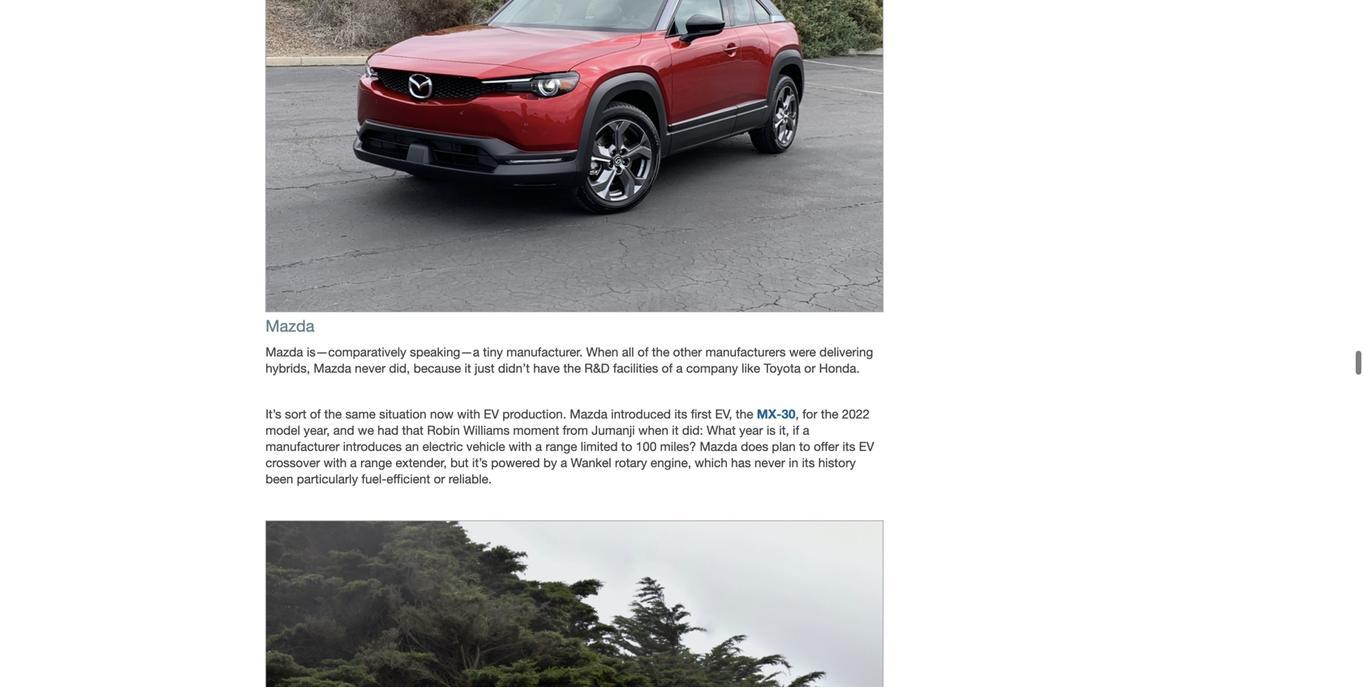 Task type: locate. For each thing, give the bounding box(es) containing it.
is
[[767, 423, 776, 438]]

like
[[742, 361, 760, 376]]

1 horizontal spatial or
[[804, 361, 816, 376]]

honda.
[[819, 361, 860, 376]]

that
[[402, 423, 424, 438]]

1 horizontal spatial of
[[638, 345, 649, 360]]

the
[[652, 345, 670, 360], [563, 361, 581, 376], [324, 407, 342, 421], [736, 407, 753, 421], [821, 407, 839, 421]]

its right in
[[802, 455, 815, 470]]

history
[[818, 455, 856, 470]]

range up by
[[546, 439, 577, 454]]

a right 'if'
[[803, 423, 809, 438]]

what
[[707, 423, 736, 438]]

when
[[586, 345, 618, 360]]

is—comparatively
[[307, 345, 406, 360]]

of
[[638, 345, 649, 360], [662, 361, 673, 376], [310, 407, 321, 421]]

0 horizontal spatial it
[[465, 361, 471, 376]]

because
[[414, 361, 461, 376]]

1 vertical spatial or
[[434, 472, 445, 486]]

with up the williams
[[457, 407, 480, 421]]

particularly
[[297, 472, 358, 486]]

electric
[[422, 439, 463, 454]]

2 vertical spatial of
[[310, 407, 321, 421]]

does
[[741, 439, 768, 454]]

or inside , for the 2022 model year, and we had that robin williams moment from jumanji when it did: what year is it, if a manufacturer introduces an electric vehicle with a range limited to 100 miles?  mazda does plan to offer its ev crossover with a range extender, but it's powered by a wankel rotary engine, which has never in its history been particularly fuel-efficient or reliable.
[[434, 472, 445, 486]]

introduces
[[343, 439, 402, 454]]

0 vertical spatial with
[[457, 407, 480, 421]]

0 horizontal spatial or
[[434, 472, 445, 486]]

0 horizontal spatial never
[[355, 361, 386, 376]]

ev
[[484, 407, 499, 421], [859, 439, 874, 454]]

it left just
[[465, 361, 471, 376]]

1 vertical spatial never
[[755, 455, 785, 470]]

a down introduces
[[350, 455, 357, 470]]

hybrids,
[[265, 361, 310, 376]]

its inside it's sort of the same situation now with ev production. mazda introduced its first ev, the mx-30
[[674, 407, 687, 421]]

2022 mercedes-benz eqs review lead in image
[[265, 521, 884, 687]]

year,
[[304, 423, 330, 438]]

never
[[355, 361, 386, 376], [755, 455, 785, 470]]

ev up the williams
[[484, 407, 499, 421]]

the left "r&d"
[[563, 361, 581, 376]]

or down were
[[804, 361, 816, 376]]

with up particularly
[[324, 455, 347, 470]]

1 vertical spatial range
[[360, 455, 392, 470]]

toyota
[[764, 361, 801, 376]]

its
[[674, 407, 687, 421], [843, 439, 856, 454], [802, 455, 815, 470]]

to
[[621, 439, 632, 454], [799, 439, 810, 454]]

1 horizontal spatial ev
[[859, 439, 874, 454]]

range
[[546, 439, 577, 454], [360, 455, 392, 470]]

the right for
[[821, 407, 839, 421]]

wankel
[[571, 455, 611, 470]]

mazda is—comparatively speaking—a tiny manufacturer. when all of the other manufacturers were delivering hybrids, mazda never did, because it just didn't have the r&d facilities of a company like toyota or honda.
[[265, 345, 873, 376]]

vehicle
[[466, 439, 505, 454]]

or
[[804, 361, 816, 376], [434, 472, 445, 486]]

2 horizontal spatial its
[[843, 439, 856, 454]]

its up history
[[843, 439, 856, 454]]

introduced
[[611, 407, 671, 421]]

never inside mazda is—comparatively speaking—a tiny manufacturer. when all of the other manufacturers were delivering hybrids, mazda never did, because it just didn't have the r&d facilities of a company like toyota or honda.
[[355, 361, 386, 376]]

williams
[[463, 423, 510, 438]]

powered
[[491, 455, 540, 470]]

mazda
[[265, 317, 314, 336], [265, 345, 303, 360], [314, 361, 351, 376], [570, 407, 608, 421], [700, 439, 737, 454]]

never down plan
[[755, 455, 785, 470]]

of up year,
[[310, 407, 321, 421]]

or down extender,
[[434, 472, 445, 486]]

crossover
[[265, 455, 320, 470]]

rotary
[[615, 455, 647, 470]]

1 horizontal spatial its
[[802, 455, 815, 470]]

fuel-
[[362, 472, 387, 486]]

1 horizontal spatial it
[[672, 423, 679, 438]]

ev down the 2022
[[859, 439, 874, 454]]

the up year
[[736, 407, 753, 421]]

,
[[796, 407, 799, 421]]

it
[[465, 361, 471, 376], [672, 423, 679, 438]]

it's sort of the same situation now with ev production. mazda introduced its first ev, the mx-30
[[265, 406, 796, 421]]

never down is—comparatively
[[355, 361, 386, 376]]

a down other on the bottom
[[676, 361, 683, 376]]

1 horizontal spatial never
[[755, 455, 785, 470]]

a inside mazda is—comparatively speaking—a tiny manufacturer. when all of the other manufacturers were delivering hybrids, mazda never did, because it just didn't have the r&d facilities of a company like toyota or honda.
[[676, 361, 683, 376]]

ev inside it's sort of the same situation now with ev production. mazda introduced its first ev, the mx-30
[[484, 407, 499, 421]]

with up powered
[[509, 439, 532, 454]]

manufacturer.
[[506, 345, 583, 360]]

0 horizontal spatial to
[[621, 439, 632, 454]]

delivering
[[820, 345, 873, 360]]

to up 'rotary'
[[621, 439, 632, 454]]

moment
[[513, 423, 559, 438]]

were
[[789, 345, 816, 360]]

with
[[457, 407, 480, 421], [509, 439, 532, 454], [324, 455, 347, 470]]

a right by
[[561, 455, 567, 470]]

2 to from the left
[[799, 439, 810, 454]]

0 vertical spatial it
[[465, 361, 471, 376]]

miles?
[[660, 439, 696, 454]]

an
[[405, 439, 419, 454]]

just
[[475, 361, 495, 376]]

2 vertical spatial its
[[802, 455, 815, 470]]

100
[[636, 439, 657, 454]]

plan
[[772, 439, 796, 454]]

0 horizontal spatial of
[[310, 407, 321, 421]]

manufacturer
[[265, 439, 340, 454]]

of right all
[[638, 345, 649, 360]]

it,
[[779, 423, 789, 438]]

2 vertical spatial with
[[324, 455, 347, 470]]

have
[[533, 361, 560, 376]]

range up fuel-
[[360, 455, 392, 470]]

if
[[793, 423, 799, 438]]

2022 mazda mx-30 review thumbnail image
[[265, 0, 884, 312]]

robin
[[427, 423, 460, 438]]

0 horizontal spatial ev
[[484, 407, 499, 421]]

for
[[802, 407, 817, 421]]

0 vertical spatial range
[[546, 439, 577, 454]]

tiny
[[483, 345, 503, 360]]

its up did:
[[674, 407, 687, 421]]

mazda inside , for the 2022 model year, and we had that robin williams moment from jumanji when it did: what year is it, if a manufacturer introduces an electric vehicle with a range limited to 100 miles?  mazda does plan to offer its ev crossover with a range extender, but it's powered by a wankel rotary engine, which has never in its history been particularly fuel-efficient or reliable.
[[700, 439, 737, 454]]

speaking—a
[[410, 345, 480, 360]]

0 vertical spatial never
[[355, 361, 386, 376]]

mazda inside it's sort of the same situation now with ev production. mazda introduced its first ev, the mx-30
[[570, 407, 608, 421]]

to down 'if'
[[799, 439, 810, 454]]

1 vertical spatial ev
[[859, 439, 874, 454]]

never inside , for the 2022 model year, and we had that robin williams moment from jumanji when it did: what year is it, if a manufacturer introduces an electric vehicle with a range limited to 100 miles?  mazda does plan to offer its ev crossover with a range extender, but it's powered by a wankel rotary engine, which has never in its history been particularly fuel-efficient or reliable.
[[755, 455, 785, 470]]

1 horizontal spatial with
[[457, 407, 480, 421]]

0 vertical spatial ev
[[484, 407, 499, 421]]

extender,
[[396, 455, 447, 470]]

of right facilities
[[662, 361, 673, 376]]

a
[[676, 361, 683, 376], [803, 423, 809, 438], [535, 439, 542, 454], [350, 455, 357, 470], [561, 455, 567, 470]]

manufacturers
[[705, 345, 786, 360]]

0 horizontal spatial its
[[674, 407, 687, 421]]

0 vertical spatial its
[[674, 407, 687, 421]]

1 vertical spatial it
[[672, 423, 679, 438]]

30
[[782, 406, 796, 421]]

jumanji
[[592, 423, 635, 438]]

offer
[[814, 439, 839, 454]]

been
[[265, 472, 293, 486]]

0 horizontal spatial with
[[324, 455, 347, 470]]

it up miles?
[[672, 423, 679, 438]]

1 vertical spatial with
[[509, 439, 532, 454]]

0 vertical spatial or
[[804, 361, 816, 376]]

1 horizontal spatial to
[[799, 439, 810, 454]]

2 horizontal spatial of
[[662, 361, 673, 376]]

1 vertical spatial its
[[843, 439, 856, 454]]



Task type: describe. For each thing, give the bounding box(es) containing it.
now
[[430, 407, 454, 421]]

0 vertical spatial of
[[638, 345, 649, 360]]

limited
[[581, 439, 618, 454]]

year
[[739, 423, 763, 438]]

it's
[[265, 407, 281, 421]]

, for the 2022 model year, and we had that robin williams moment from jumanji when it did: what year is it, if a manufacturer introduces an electric vehicle with a range limited to 100 miles?  mazda does plan to offer its ev crossover with a range extender, but it's powered by a wankel rotary engine, which has never in its history been particularly fuel-efficient or reliable.
[[265, 407, 874, 486]]

2022
[[842, 407, 870, 421]]

by
[[543, 455, 557, 470]]

all
[[622, 345, 634, 360]]

did,
[[389, 361, 410, 376]]

reliable.
[[449, 472, 492, 486]]

which
[[695, 455, 728, 470]]

1 vertical spatial of
[[662, 361, 673, 376]]

but
[[450, 455, 469, 470]]

it inside mazda is—comparatively speaking—a tiny manufacturer. when all of the other manufacturers were delivering hybrids, mazda never did, because it just didn't have the r&d facilities of a company like toyota or honda.
[[465, 361, 471, 376]]

mx-
[[757, 406, 782, 421]]

1 to from the left
[[621, 439, 632, 454]]

ev,
[[715, 407, 732, 421]]

production.
[[502, 407, 566, 421]]

mx-30 link
[[757, 406, 796, 421]]

the up and
[[324, 407, 342, 421]]

or inside mazda is—comparatively speaking—a tiny manufacturer. when all of the other manufacturers were delivering hybrids, mazda never did, because it just didn't have the r&d facilities of a company like toyota or honda.
[[804, 361, 816, 376]]

with inside it's sort of the same situation now with ev production. mazda introduced its first ev, the mx-30
[[457, 407, 480, 421]]

has
[[731, 455, 751, 470]]

model
[[265, 423, 300, 438]]

2 horizontal spatial with
[[509, 439, 532, 454]]

in
[[789, 455, 798, 470]]

when
[[638, 423, 669, 438]]

didn't
[[498, 361, 530, 376]]

situation
[[379, 407, 427, 421]]

sort
[[285, 407, 306, 421]]

a down moment
[[535, 439, 542, 454]]

engine,
[[651, 455, 691, 470]]

first
[[691, 407, 712, 421]]

efficient
[[387, 472, 430, 486]]

we
[[358, 423, 374, 438]]

and
[[333, 423, 354, 438]]

ev inside , for the 2022 model year, and we had that robin williams moment from jumanji when it did: what year is it, if a manufacturer introduces an electric vehicle with a range limited to 100 miles?  mazda does plan to offer its ev crossover with a range extender, but it's powered by a wankel rotary engine, which has never in its history been particularly fuel-efficient or reliable.
[[859, 439, 874, 454]]

did:
[[682, 423, 703, 438]]

of inside it's sort of the same situation now with ev production. mazda introduced its first ev, the mx-30
[[310, 407, 321, 421]]

company
[[686, 361, 738, 376]]

1 horizontal spatial range
[[546, 439, 577, 454]]

same
[[345, 407, 376, 421]]

it's
[[472, 455, 488, 470]]

other
[[673, 345, 702, 360]]

it inside , for the 2022 model year, and we had that robin williams moment from jumanji when it did: what year is it, if a manufacturer introduces an electric vehicle with a range limited to 100 miles?  mazda does plan to offer its ev crossover with a range extender, but it's powered by a wankel rotary engine, which has never in its history been particularly fuel-efficient or reliable.
[[672, 423, 679, 438]]

the inside , for the 2022 model year, and we had that robin williams moment from jumanji when it did: what year is it, if a manufacturer introduces an electric vehicle with a range limited to 100 miles?  mazda does plan to offer its ev crossover with a range extender, but it's powered by a wankel rotary engine, which has never in its history been particularly fuel-efficient or reliable.
[[821, 407, 839, 421]]

had
[[378, 423, 399, 438]]

r&d
[[584, 361, 610, 376]]

from
[[563, 423, 588, 438]]

0 horizontal spatial range
[[360, 455, 392, 470]]

facilities
[[613, 361, 658, 376]]

the left other on the bottom
[[652, 345, 670, 360]]



Task type: vqa. For each thing, say whether or not it's contained in the screenshot.
'if' on the bottom right of page
yes



